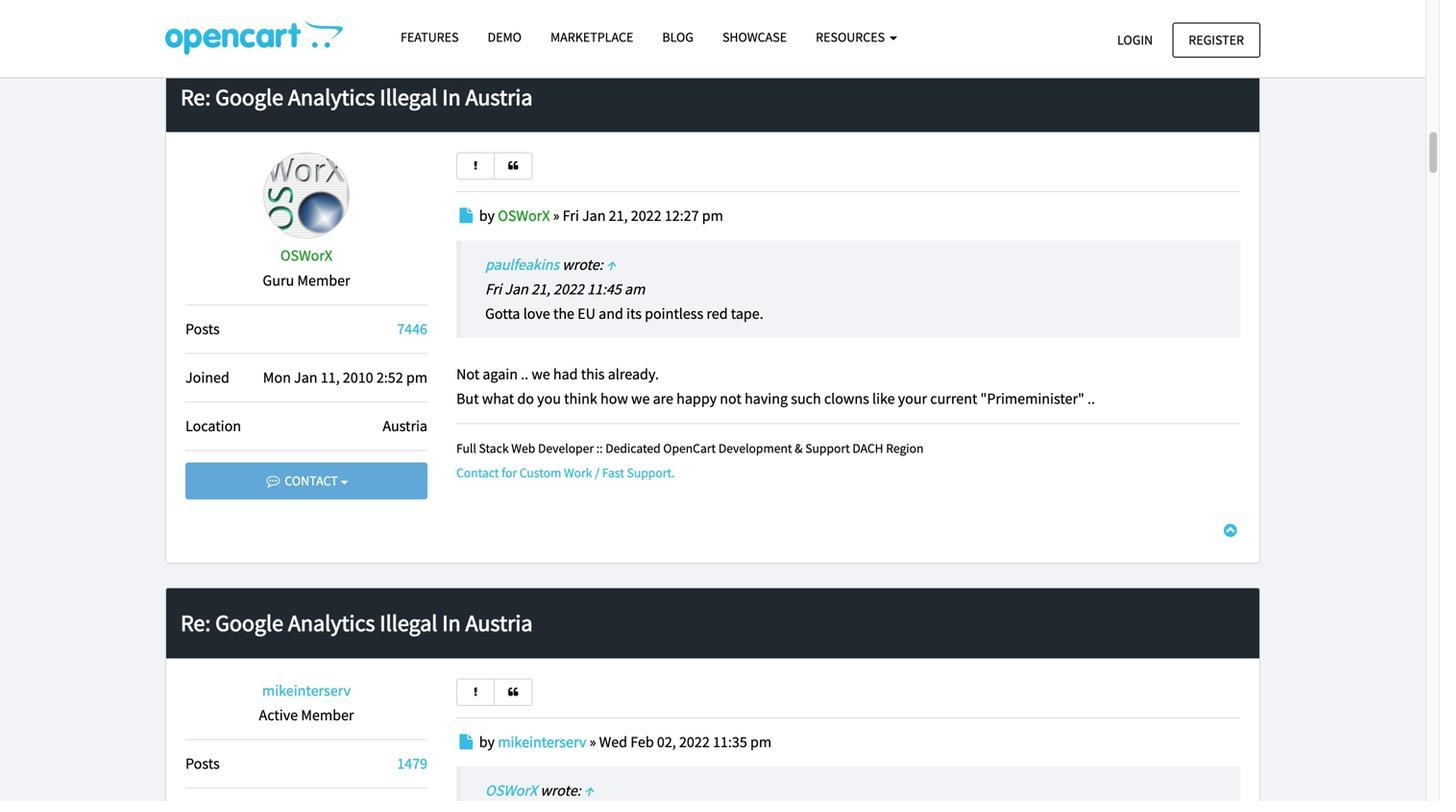 Task type: locate. For each thing, give the bounding box(es) containing it.
not again .. we had this already. but what do you think how we are happy not having such clowns like your current "primeminister" ..
[[456, 365, 1096, 409]]

0 vertical spatial google
[[215, 83, 284, 111]]

2 vertical spatial osworx link
[[485, 781, 537, 801]]

1 horizontal spatial pm
[[702, 206, 723, 226]]

already.
[[608, 365, 659, 384]]

0 vertical spatial ↑
[[606, 255, 616, 274]]

1 vertical spatial »
[[590, 733, 596, 752]]

1 vertical spatial re:
[[181, 609, 211, 638]]

0 vertical spatial ..
[[521, 365, 529, 384]]

clowns
[[824, 389, 869, 409]]

1 vertical spatial wrote:
[[540, 781, 581, 801]]

0 horizontal spatial mikeinterserv link
[[262, 681, 351, 700]]

we left had
[[532, 365, 550, 384]]

paulfeakins link
[[485, 255, 559, 274]]

having
[[745, 389, 788, 409]]

mikeinterserv link up osworx wrote: ↑
[[498, 733, 587, 752]]

»
[[553, 206, 560, 226], [590, 733, 596, 752]]

.. right again
[[521, 365, 529, 384]]

» for osworx
[[553, 206, 560, 226]]

1 vertical spatial osworx link
[[281, 246, 333, 265]]

1 horizontal spatial »
[[590, 733, 596, 752]]

0 vertical spatial »
[[553, 206, 560, 226]]

report this post image
[[469, 687, 483, 698]]

fri for osworx
[[563, 206, 579, 226]]

0 vertical spatial 2022
[[631, 206, 662, 226]]

0 vertical spatial ↑ link
[[606, 255, 616, 274]]

region
[[886, 440, 924, 456]]

jan up the "11:45"
[[582, 206, 606, 226]]

reply with quote image right report this post icon
[[507, 687, 520, 698]]

2 analytics from the top
[[288, 609, 375, 638]]

0 vertical spatial in
[[442, 83, 461, 111]]

1 vertical spatial member
[[301, 706, 354, 725]]

0 vertical spatial by
[[479, 206, 495, 226]]

osworx for osworx wrote: ↑
[[485, 781, 537, 801]]

1 vertical spatial re: google analytics illegal in austria link
[[181, 609, 533, 638]]

1 vertical spatial posts
[[185, 754, 220, 774]]

0 vertical spatial mikeinterserv link
[[262, 681, 351, 700]]

illegal for 1st re: google analytics illegal in austria link from the bottom of the page
[[380, 609, 438, 638]]

fri up gotta
[[485, 280, 502, 299]]

1 horizontal spatial jan
[[505, 280, 528, 299]]

↑ link
[[606, 255, 616, 274], [584, 781, 594, 801]]

0 vertical spatial we
[[532, 365, 550, 384]]

0 horizontal spatial mikeinterserv
[[262, 681, 351, 700]]

↑ inside paulfeakins wrote: ↑ fri jan 21, 2022 11:45 am gotta love the eu and its pointless red tape.
[[606, 255, 616, 274]]

web
[[512, 440, 536, 456]]

1 horizontal spatial fri
[[563, 206, 579, 226]]

0 vertical spatial illegal
[[380, 83, 438, 111]]

stack
[[479, 440, 509, 456]]

dach
[[853, 440, 884, 456]]

1 illegal from the top
[[380, 83, 438, 111]]

osworx link
[[498, 206, 550, 226], [281, 246, 333, 265], [485, 781, 537, 801]]

re: google analytics illegal in austria link down features link at the top left of the page
[[181, 83, 533, 111]]

1 vertical spatial re: google analytics illegal in austria
[[181, 609, 533, 638]]

1 vertical spatial google
[[215, 609, 284, 638]]

0 horizontal spatial we
[[532, 365, 550, 384]]

google for second re: google analytics illegal in austria link from the bottom
[[215, 83, 284, 111]]

1 horizontal spatial 2022
[[631, 206, 662, 226]]

0 vertical spatial re: google analytics illegal in austria link
[[181, 83, 533, 111]]

1 re: from the top
[[181, 83, 211, 111]]

↑ link down the by mikeinterserv » wed feb 02, 2022 11:35 pm
[[584, 781, 594, 801]]

re: google analytics illegal in austria down features link at the top left of the page
[[181, 83, 533, 111]]

member
[[297, 271, 350, 290], [301, 706, 354, 725]]

mikeinterserv
[[262, 681, 351, 700], [498, 733, 587, 752]]

jan left '11,'
[[294, 368, 318, 387]]

by right post image
[[479, 733, 495, 752]]

2 vertical spatial osworx
[[485, 781, 537, 801]]

jan down paulfeakins
[[505, 280, 528, 299]]

0 horizontal spatial ↑ link
[[584, 781, 594, 801]]

2 horizontal spatial 2022
[[679, 733, 710, 752]]

reply with quote image right report this post image
[[507, 161, 520, 171]]

osworx
[[498, 206, 550, 226], [281, 246, 333, 265], [485, 781, 537, 801]]

1 horizontal spatial mikeinterserv link
[[498, 733, 587, 752]]

1 vertical spatial 2022
[[554, 280, 584, 299]]

1 google from the top
[[215, 83, 284, 111]]

2022 for 12:27
[[631, 206, 662, 226]]

austria down 2:52
[[383, 417, 428, 436]]

0 vertical spatial re: google analytics illegal in austria
[[181, 83, 533, 111]]

2 horizontal spatial pm
[[750, 733, 772, 752]]

&
[[795, 440, 803, 456]]

showcase
[[723, 28, 787, 46]]

21, up love
[[531, 280, 551, 299]]

11:35
[[713, 733, 747, 752]]

fri
[[563, 206, 579, 226], [485, 280, 502, 299]]

illegal for second re: google analytics illegal in austria link from the bottom
[[380, 83, 438, 111]]

fri for wrote:
[[485, 280, 502, 299]]

0 vertical spatial jan
[[582, 206, 606, 226]]

osworx inside osworx guru member
[[281, 246, 333, 265]]

2 horizontal spatial jan
[[582, 206, 606, 226]]

member for osworx
[[297, 271, 350, 290]]

2 vertical spatial austria
[[466, 609, 533, 638]]

1 vertical spatial ↑
[[584, 781, 594, 801]]

jan inside paulfeakins wrote: ↑ fri jan 21, 2022 11:45 am gotta love the eu and its pointless red tape.
[[505, 280, 528, 299]]

1 horizontal spatial ↑
[[606, 255, 616, 274]]

wrote: up the "11:45"
[[562, 255, 603, 274]]

such
[[791, 389, 821, 409]]

illegal
[[380, 83, 438, 111], [380, 609, 438, 638]]

0 horizontal spatial »
[[553, 206, 560, 226]]

2 in from the top
[[442, 609, 461, 638]]

1 horizontal spatial ↑ link
[[606, 255, 616, 274]]

member right guru
[[297, 271, 350, 290]]

1 vertical spatial mikeinterserv
[[498, 733, 587, 752]]

2022 left 12:27
[[631, 206, 662, 226]]

1479 link
[[397, 754, 428, 774]]

work
[[564, 464, 592, 481]]

we
[[532, 365, 550, 384], [631, 389, 650, 409]]

mikeinterserv up active
[[262, 681, 351, 700]]

mikeinterserv link
[[262, 681, 351, 700], [498, 733, 587, 752]]

austria down demo link
[[466, 83, 533, 111]]

osworx for osworx guru member
[[281, 246, 333, 265]]

» left "wed"
[[590, 733, 596, 752]]

report this post image
[[469, 161, 483, 171]]

mikeinterserv up osworx wrote: ↑
[[498, 733, 587, 752]]

we left are
[[631, 389, 650, 409]]

0 horizontal spatial contact
[[282, 472, 341, 490]]

in
[[442, 83, 461, 111], [442, 609, 461, 638]]

21, inside paulfeakins wrote: ↑ fri jan 21, 2022 11:45 am gotta love the eu and its pointless red tape.
[[531, 280, 551, 299]]

wrote: inside paulfeakins wrote: ↑ fri jan 21, 2022 11:45 am gotta love the eu and its pointless red tape.
[[562, 255, 603, 274]]

user avatar image
[[263, 152, 350, 239]]

21,
[[609, 206, 628, 226], [531, 280, 551, 299]]

0 vertical spatial pm
[[702, 206, 723, 226]]

↑ for osworx
[[584, 781, 594, 801]]

1 reply with quote image from the top
[[507, 161, 520, 171]]

features
[[401, 28, 459, 46]]

member inside osworx guru member
[[297, 271, 350, 290]]

12:27
[[665, 206, 699, 226]]

0 horizontal spatial 2022
[[554, 280, 584, 299]]

google
[[215, 83, 284, 111], [215, 609, 284, 638]]

» up the paulfeakins link at the left of page
[[553, 206, 560, 226]]

.. right "primeminister"
[[1088, 389, 1096, 409]]

1 horizontal spatial 21,
[[609, 206, 628, 226]]

1 vertical spatial ..
[[1088, 389, 1096, 409]]

features link
[[386, 20, 473, 54]]

0 vertical spatial posts
[[185, 319, 220, 339]]

0 vertical spatial reply with quote image
[[507, 161, 520, 171]]

by right post icon
[[479, 206, 495, 226]]

austria
[[466, 83, 533, 111], [383, 417, 428, 436], [466, 609, 533, 638]]

2 vertical spatial jan
[[294, 368, 318, 387]]

/
[[595, 464, 600, 481]]

1 by from the top
[[479, 206, 495, 226]]

2 vertical spatial 2022
[[679, 733, 710, 752]]

you
[[537, 389, 561, 409]]

by
[[479, 206, 495, 226], [479, 733, 495, 752]]

register
[[1189, 31, 1244, 49]]

21, left 12:27
[[609, 206, 628, 226]]

..
[[521, 365, 529, 384], [1088, 389, 1096, 409]]

0 horizontal spatial ..
[[521, 365, 529, 384]]

1 vertical spatial by
[[479, 733, 495, 752]]

1 vertical spatial osworx
[[281, 246, 333, 265]]

0 vertical spatial fri
[[563, 206, 579, 226]]

pm for by mikeinterserv » wed feb 02, 2022 11:35 pm
[[750, 733, 772, 752]]

2022 up the
[[554, 280, 584, 299]]

1 horizontal spatial contact
[[456, 464, 499, 481]]

gotta
[[485, 304, 520, 323]]

↑ link up the "11:45"
[[606, 255, 616, 274]]

1 horizontal spatial we
[[631, 389, 650, 409]]

current
[[931, 389, 978, 409]]

austria up report this post icon
[[466, 609, 533, 638]]

2022 inside paulfeakins wrote: ↑ fri jan 21, 2022 11:45 am gotta love the eu and its pointless red tape.
[[554, 280, 584, 299]]

0 vertical spatial analytics
[[288, 83, 375, 111]]

21, for 12:27
[[609, 206, 628, 226]]

contact
[[456, 464, 499, 481], [282, 472, 341, 490]]

member right active
[[301, 706, 354, 725]]

mikeinterserv inside mikeinterserv active member
[[262, 681, 351, 700]]

jan
[[582, 206, 606, 226], [505, 280, 528, 299], [294, 368, 318, 387]]

1 vertical spatial ↑ link
[[584, 781, 594, 801]]

2022 right 02,
[[679, 733, 710, 752]]

2010
[[343, 368, 373, 387]]

2 vertical spatial pm
[[750, 733, 772, 752]]

1 vertical spatial in
[[442, 609, 461, 638]]

fri inside paulfeakins wrote: ↑ fri jan 21, 2022 11:45 am gotta love the eu and its pointless red tape.
[[485, 280, 502, 299]]

wrote: down the by mikeinterserv » wed feb 02, 2022 11:35 pm
[[540, 781, 581, 801]]

osworx wrote: ↑
[[485, 781, 594, 801]]

2 illegal from the top
[[380, 609, 438, 638]]

wrote:
[[562, 255, 603, 274], [540, 781, 581, 801]]

↑ down the by mikeinterserv » wed feb 02, 2022 11:35 pm
[[584, 781, 594, 801]]

↑ up the "11:45"
[[606, 255, 616, 274]]

0 vertical spatial wrote:
[[562, 255, 603, 274]]

re: google analytics illegal in austria up mikeinterserv active member
[[181, 609, 533, 638]]

0 vertical spatial member
[[297, 271, 350, 290]]

location
[[185, 417, 241, 436]]

1 vertical spatial fri
[[485, 280, 502, 299]]

1 vertical spatial illegal
[[380, 609, 438, 638]]

0 vertical spatial austria
[[466, 83, 533, 111]]

0 horizontal spatial fri
[[485, 280, 502, 299]]

1 vertical spatial 21,
[[531, 280, 551, 299]]

re:
[[181, 83, 211, 111], [181, 609, 211, 638]]

mikeinterserv link up active
[[262, 681, 351, 700]]

0 vertical spatial re:
[[181, 83, 211, 111]]

jan for wrote:
[[505, 280, 528, 299]]

member inside mikeinterserv active member
[[301, 706, 354, 725]]

↑
[[606, 255, 616, 274], [584, 781, 594, 801]]

1 re: google analytics illegal in austria from the top
[[181, 83, 533, 111]]

reply with quote image
[[507, 161, 520, 171], [507, 687, 520, 698]]

re: google analytics illegal in austria link up mikeinterserv active member
[[181, 609, 533, 638]]

pm right 12:27
[[702, 206, 723, 226]]

in for 1st re: google analytics illegal in austria link from the bottom of the page
[[442, 609, 461, 638]]

1 posts from the top
[[185, 319, 220, 339]]

2 by from the top
[[479, 733, 495, 752]]

0 horizontal spatial jan
[[294, 368, 318, 387]]

1 vertical spatial analytics
[[288, 609, 375, 638]]

0 vertical spatial 21,
[[609, 206, 628, 226]]

not
[[720, 389, 742, 409]]

1 vertical spatial pm
[[406, 368, 428, 387]]

pm right the 11:35
[[750, 733, 772, 752]]

2 google from the top
[[215, 609, 284, 638]]

0 horizontal spatial ↑
[[584, 781, 594, 801]]

0 vertical spatial mikeinterserv
[[262, 681, 351, 700]]

1 in from the top
[[442, 83, 461, 111]]

1 vertical spatial jan
[[505, 280, 528, 299]]

analytics
[[288, 83, 375, 111], [288, 609, 375, 638]]

tape.
[[731, 304, 764, 323]]

2022 for 11:35
[[679, 733, 710, 752]]

contact inside full stack web developer :: dedicated opencart development & support dach region contact for custom work / fast support.
[[456, 464, 499, 481]]

2 posts from the top
[[185, 754, 220, 774]]

not
[[456, 365, 480, 384]]

pm right 2:52
[[406, 368, 428, 387]]

2 reply with quote image from the top
[[507, 687, 520, 698]]

::
[[597, 440, 603, 456]]

0 horizontal spatial 21,
[[531, 280, 551, 299]]

pointless
[[645, 304, 704, 323]]

red
[[707, 304, 728, 323]]

fri up paulfeakins wrote: ↑ fri jan 21, 2022 11:45 am gotta love the eu and its pointless red tape.
[[563, 206, 579, 226]]

1 vertical spatial reply with quote image
[[507, 687, 520, 698]]



Task type: vqa. For each thing, say whether or not it's contained in the screenshot.
bottom Member
yes



Task type: describe. For each thing, give the bounding box(es) containing it.
"primeminister"
[[981, 389, 1085, 409]]

contact for custom work / fast support. link
[[456, 464, 675, 481]]

mon jan 11, 2010 2:52 pm
[[263, 368, 428, 387]]

this
[[581, 365, 605, 384]]

11,
[[321, 368, 340, 387]]

your
[[898, 389, 927, 409]]

post image
[[456, 208, 476, 224]]

full stack web developer :: dedicated opencart development & support dach region contact for custom work / fast support.
[[456, 440, 924, 481]]

0 vertical spatial osworx
[[498, 206, 550, 226]]

1 re: google analytics illegal in austria link from the top
[[181, 83, 533, 111]]

register link
[[1173, 23, 1261, 58]]

like
[[873, 389, 895, 409]]

2 re: google analytics illegal in austria from the top
[[181, 609, 533, 638]]

developer
[[538, 440, 594, 456]]

2 re: from the top
[[181, 609, 211, 638]]

eu
[[578, 304, 596, 323]]

support
[[806, 440, 850, 456]]

active
[[259, 706, 298, 725]]

how
[[601, 389, 628, 409]]

think
[[564, 389, 598, 409]]

1479
[[397, 754, 428, 774]]

marketplace link
[[536, 20, 648, 54]]

the
[[553, 304, 575, 323]]

paulfeakins wrote: ↑ fri jan 21, 2022 11:45 am gotta love the eu and its pointless red tape.
[[485, 255, 764, 323]]

post image
[[456, 735, 476, 750]]

1 vertical spatial we
[[631, 389, 650, 409]]

in for second re: google analytics illegal in austria link from the bottom
[[442, 83, 461, 111]]

for
[[502, 464, 517, 481]]

↑ for paulfeakins
[[606, 255, 616, 274]]

member for mikeinterserv
[[301, 706, 354, 725]]

marketplace
[[551, 28, 634, 46]]

guru
[[263, 271, 294, 290]]

1 horizontal spatial mikeinterserv
[[498, 733, 587, 752]]

blog link
[[648, 20, 708, 54]]

commenting o image
[[265, 474, 282, 488]]

custom
[[520, 464, 561, 481]]

fast
[[602, 464, 624, 481]]

demo
[[488, 28, 522, 46]]

love
[[523, 304, 550, 323]]

21, for 11:45
[[531, 280, 551, 299]]

google for 1st re: google analytics illegal in austria link from the bottom of the page
[[215, 609, 284, 638]]

1 analytics from the top
[[288, 83, 375, 111]]

by osworx » fri jan 21, 2022 12:27 pm
[[479, 206, 723, 226]]

posts for 1479
[[185, 754, 220, 774]]

login
[[1118, 31, 1153, 49]]

0 horizontal spatial pm
[[406, 368, 428, 387]]

7446 link
[[397, 319, 428, 339]]

wed
[[599, 733, 628, 752]]

↑ link for paulfeakins
[[606, 255, 616, 274]]

1 vertical spatial austria
[[383, 417, 428, 436]]

am
[[625, 280, 645, 299]]

login link
[[1101, 23, 1170, 58]]

resources link
[[802, 20, 912, 54]]

wrote: for paulfeakins
[[562, 255, 603, 274]]

demo link
[[473, 20, 536, 54]]

osworx guru member
[[263, 246, 350, 290]]

blog
[[662, 28, 694, 46]]

do
[[517, 389, 534, 409]]

showcase link
[[708, 20, 802, 54]]

again
[[483, 365, 518, 384]]

02,
[[657, 733, 676, 752]]

mon
[[263, 368, 291, 387]]

paulfeakins
[[485, 255, 559, 274]]

dedicated
[[606, 440, 661, 456]]

by for by osworx » fri jan 21, 2022 12:27 pm
[[479, 206, 495, 226]]

contact button
[[185, 463, 428, 500]]

resources
[[816, 28, 888, 46]]

but
[[456, 389, 479, 409]]

its
[[627, 304, 642, 323]]

7446
[[397, 319, 428, 339]]

support.
[[627, 464, 675, 481]]

1 horizontal spatial ..
[[1088, 389, 1096, 409]]

2:52
[[377, 368, 403, 387]]

jan for osworx
[[582, 206, 606, 226]]

contact inside popup button
[[282, 472, 341, 490]]

happy
[[677, 389, 717, 409]]

opencart
[[663, 440, 716, 456]]

2 re: google analytics illegal in austria link from the top
[[181, 609, 533, 638]]

feb
[[631, 733, 654, 752]]

are
[[653, 389, 674, 409]]

↑ link for osworx
[[584, 781, 594, 801]]

what
[[482, 389, 514, 409]]

1 vertical spatial mikeinterserv link
[[498, 733, 587, 752]]

full
[[456, 440, 476, 456]]

joined
[[185, 368, 230, 387]]

2022 for 11:45
[[554, 280, 584, 299]]

by mikeinterserv » wed feb 02, 2022 11:35 pm
[[479, 733, 772, 752]]

reply with quote image for osworx
[[507, 161, 520, 171]]

pm for by osworx » fri jan 21, 2022 12:27 pm
[[702, 206, 723, 226]]

by for by mikeinterserv » wed feb 02, 2022 11:35 pm
[[479, 733, 495, 752]]

wrote: for osworx
[[540, 781, 581, 801]]

had
[[553, 365, 578, 384]]

mikeinterserv active member
[[259, 681, 354, 725]]

11:45
[[587, 280, 622, 299]]

top image
[[1221, 523, 1241, 539]]

and
[[599, 304, 624, 323]]

» for mikeinterserv
[[590, 733, 596, 752]]

posts for 7446
[[185, 319, 220, 339]]

development
[[719, 440, 792, 456]]

0 vertical spatial osworx link
[[498, 206, 550, 226]]

reply with quote image for mikeinterserv
[[507, 687, 520, 698]]



